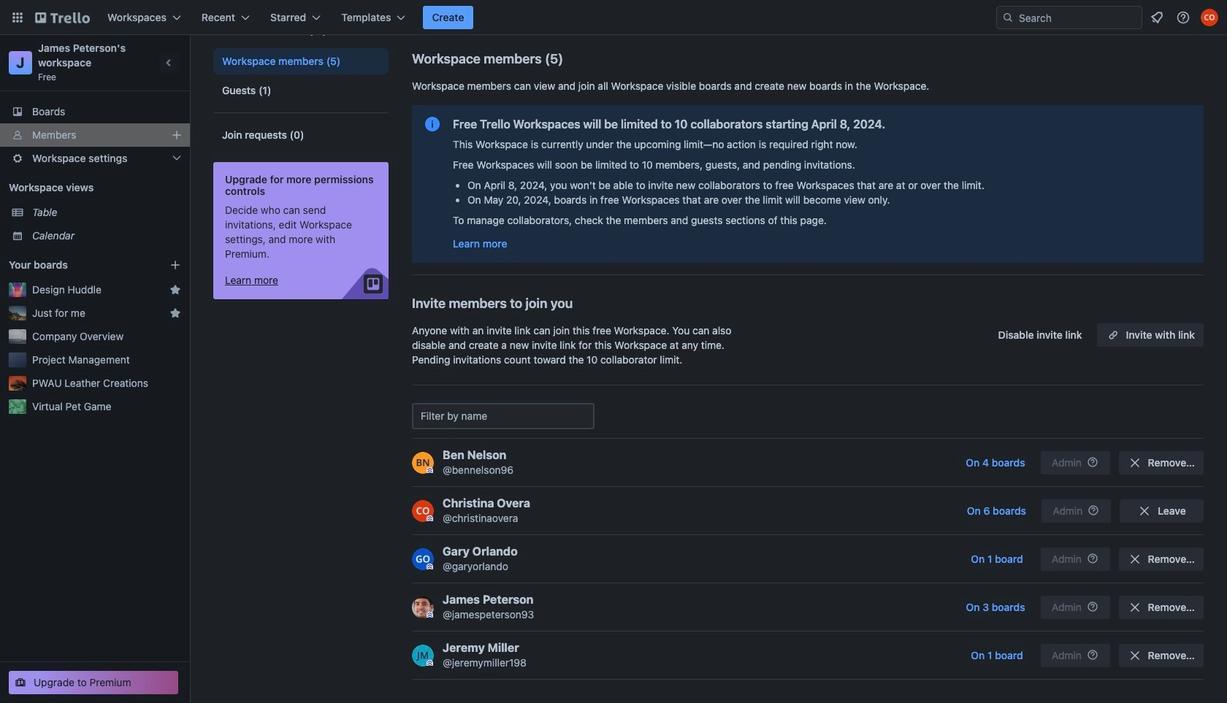 Task type: describe. For each thing, give the bounding box(es) containing it.
primary element
[[0, 0, 1227, 35]]

search image
[[1002, 12, 1014, 23]]

1 horizontal spatial christina overa (christinaovera) image
[[1201, 9, 1219, 26]]

Search field
[[1014, 7, 1142, 28]]

2 starred icon image from the top
[[170, 308, 181, 319]]

back to home image
[[35, 6, 90, 29]]

gary orlando (garyorlando) image
[[412, 548, 434, 570]]



Task type: vqa. For each thing, say whether or not it's contained in the screenshot.
home icon
no



Task type: locate. For each thing, give the bounding box(es) containing it.
james peterson (jamespeterson93) image
[[412, 597, 434, 618]]

christina overa (christinaovera) image
[[1201, 9, 1219, 26], [412, 500, 434, 522]]

0 notifications image
[[1149, 9, 1166, 26]]

0 vertical spatial starred icon image
[[170, 284, 181, 296]]

ben nelson (bennelson96) image
[[412, 452, 434, 474]]

1 vertical spatial christina overa (christinaovera) image
[[412, 500, 434, 522]]

this member is an admin of this workspace. image for jeremy miller (jeremymiller198) icon
[[427, 660, 433, 667]]

1 starred icon image from the top
[[170, 284, 181, 296]]

1 vertical spatial starred icon image
[[170, 308, 181, 319]]

1 this member is an admin of this workspace. image from the top
[[427, 467, 433, 474]]

your boards with 6 items element
[[9, 256, 148, 274]]

starred icon image
[[170, 284, 181, 296], [170, 308, 181, 319]]

this member is an admin of this workspace. image
[[427, 515, 433, 522]]

this member is an admin of this workspace. image
[[427, 467, 433, 474], [427, 564, 433, 570], [427, 612, 433, 618], [427, 660, 433, 667]]

3 this member is an admin of this workspace. image from the top
[[427, 612, 433, 618]]

0 horizontal spatial christina overa (christinaovera) image
[[412, 500, 434, 522]]

this member is an admin of this workspace. image for gary orlando (garyorlando) image
[[427, 564, 433, 570]]

this member is an admin of this workspace. image for "ben nelson (bennelson96)" image
[[427, 467, 433, 474]]

this member is an admin of this workspace. image up jeremy miller (jeremymiller198) icon
[[427, 612, 433, 618]]

this member is an admin of this workspace. image down james peterson (jamespeterson93) icon
[[427, 660, 433, 667]]

this member is an admin of this workspace. image up james peterson (jamespeterson93) icon
[[427, 564, 433, 570]]

christina overa (christinaovera) image right open information menu 'icon'
[[1201, 9, 1219, 26]]

add board image
[[170, 259, 181, 271]]

christina overa (christinaovera) image up gary orlando (garyorlando) image
[[412, 500, 434, 522]]

2 this member is an admin of this workspace. image from the top
[[427, 564, 433, 570]]

workspace navigation collapse icon image
[[159, 53, 180, 73]]

this member is an admin of this workspace. image up this member is an admin of this workspace. image
[[427, 467, 433, 474]]

Filter by name text field
[[412, 403, 595, 430]]

this member is an admin of this workspace. image for james peterson (jamespeterson93) icon
[[427, 612, 433, 618]]

0 vertical spatial christina overa (christinaovera) image
[[1201, 9, 1219, 26]]

jeremy miller (jeremymiller198) image
[[412, 645, 434, 667]]

4 this member is an admin of this workspace. image from the top
[[427, 660, 433, 667]]

open information menu image
[[1176, 10, 1191, 25]]



